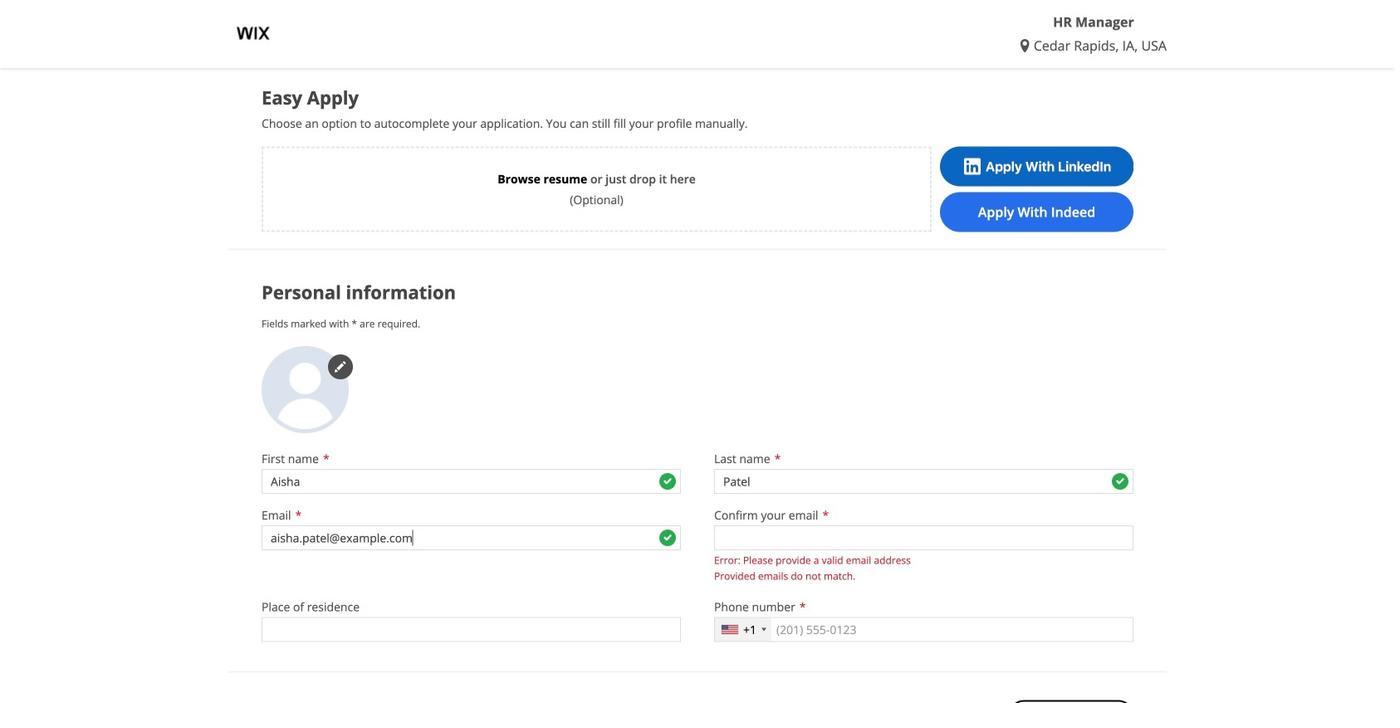 Task type: vqa. For each thing, say whether or not it's contained in the screenshot.
AECOM Logo
no



Task type: locate. For each thing, give the bounding box(es) containing it.
wix logo image
[[229, 8, 278, 58]]

location image
[[1021, 39, 1034, 53]]



